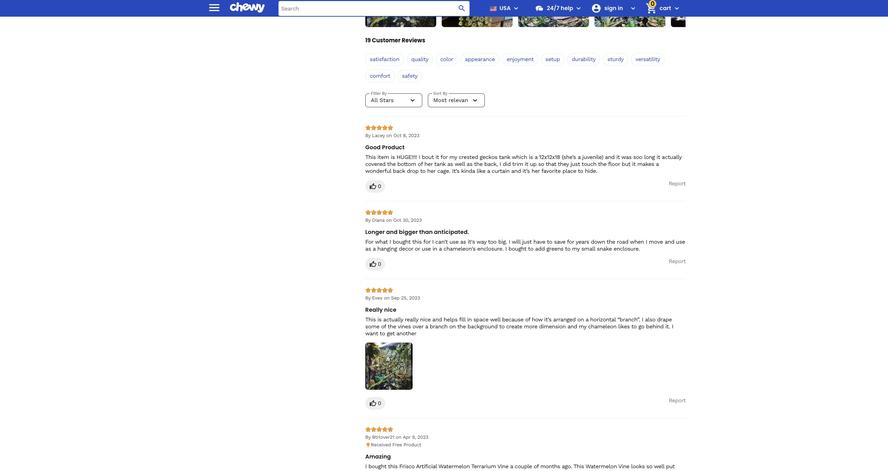 Task type: vqa. For each thing, say whether or not it's contained in the screenshot.
the leftmost well
yes



Task type: describe. For each thing, give the bounding box(es) containing it.
customer
[[372, 36, 401, 44]]

3 report from the top
[[669, 397, 686, 404]]

on right arranged on the bottom of the page
[[578, 317, 584, 323]]

use inside amazing i bought this frisco artificial watermelon terrarium vine a couple of months ago. this watermelon vine looks so well put together that i though it was real. i love to use this for my various different animals.
[[476, 471, 485, 472]]

i up hanging
[[390, 239, 391, 245]]

good
[[365, 143, 381, 151]]

apr
[[403, 435, 411, 440]]

likes
[[619, 323, 630, 330]]

2023 for really nice
[[409, 295, 420, 301]]

diana
[[372, 217, 385, 223]]

the down juvenile) on the top of the page
[[598, 161, 607, 167]]

than
[[419, 228, 433, 236]]

actually inside the really nice this is actually really nice and helps fill in space well because of how it's arranged on a horizontal "branch". i also drape some of the vines over a branch on the background to create more dimension and my chameleon likes to go behind it. i want to get another
[[383, 317, 403, 323]]

behind
[[646, 323, 664, 330]]

for right save
[[567, 239, 574, 245]]

of up more
[[525, 317, 530, 323]]

1 vine from the left
[[498, 464, 509, 470]]

2 watermelon from the left
[[586, 464, 617, 470]]

chameleon's
[[444, 246, 476, 252]]

by btrlover21 on apr 9, 2023
[[365, 435, 429, 440]]

road
[[617, 239, 629, 245]]

touch
[[582, 161, 597, 167]]

0 button for bigger
[[365, 258, 385, 271]]

years
[[576, 239, 589, 245]]

to left add
[[528, 246, 534, 252]]

a down can't
[[439, 246, 442, 252]]

floor
[[608, 161, 620, 167]]

on for amazing
[[396, 435, 402, 440]]

of right some
[[381, 323, 386, 330]]

in
[[618, 4, 623, 12]]

so inside good product this item is huge!!!! i bout it for my crested geckos tank which is a 12x12x18 (she's a juvenile) and it was soo long it actually covered the bottom of her tank as well as the back, i did trim it up so that they just touch the floor but it makes a wonderful back drop to her cage. it's kinda like a curtain and it's her favorite place to hide.
[[539, 161, 544, 167]]

the up get
[[388, 323, 396, 330]]

kinda
[[461, 168, 475, 174]]

1 vertical spatial tank
[[435, 161, 446, 167]]

vines
[[398, 323, 411, 330]]

report for longer and bigger than anticipated.
[[669, 258, 686, 265]]

2 vine from the left
[[619, 464, 630, 470]]

snake
[[597, 246, 612, 252]]

sign
[[605, 4, 617, 12]]

conditions
[[279, 8, 300, 13]]

cart
[[660, 4, 671, 12]]

2023 for longer and bigger than anticipated.
[[411, 217, 422, 223]]

cart link
[[643, 0, 671, 17]]

comfort
[[370, 73, 390, 79]]

good product this item is huge!!!! i bout it for my crested geckos tank which is a 12x12x18 (she's a juvenile) and it was soo long it actually covered the bottom of her tank as well as the back, i did trim it up so that they just touch the floor but it makes a wonderful back drop to her cage. it's kinda like a curtain and it's her favorite place to hide.
[[365, 143, 682, 174]]

and up branch at the bottom of the page
[[433, 317, 442, 323]]

chewy support image
[[535, 4, 544, 13]]

a right (she's
[[578, 154, 581, 160]]

geckos
[[480, 154, 498, 160]]

space
[[474, 317, 489, 323]]

artificial
[[416, 464, 437, 470]]

safety
[[402, 73, 418, 79]]

i up together
[[365, 464, 367, 470]]

help
[[561, 4, 573, 12]]

for down than
[[424, 239, 431, 245]]

down
[[591, 239, 605, 245]]

i left will
[[509, 239, 510, 245]]

usa
[[500, 4, 511, 12]]

to right drop
[[420, 168, 426, 174]]

when
[[630, 239, 644, 245]]

want
[[365, 330, 378, 337]]

account menu image
[[629, 4, 638, 13]]

i right it.
[[672, 323, 674, 330]]

as up it's
[[448, 161, 453, 167]]

months
[[541, 464, 560, 470]]

drop
[[407, 168, 419, 174]]

to left get
[[380, 330, 385, 337]]

in inside the really nice this is actually really nice and helps fill in space well because of how it's arranged on a horizontal "branch". i also drape some of the vines over a branch on the background to create more dimension and my chameleon likes to go behind it. i want to get another
[[467, 317, 472, 323]]

save
[[554, 239, 566, 245]]

it right but in the top of the page
[[633, 161, 636, 167]]

helps
[[444, 317, 458, 323]]

i left did at top right
[[500, 161, 501, 167]]

of inside good product this item is huge!!!! i bout it for my crested geckos tank which is a 12x12x18 (she's a juvenile) and it was soo long it actually covered the bottom of her tank as well as the back, i did trim it up so that they just touch the floor but it makes a wonderful back drop to her cage. it's kinda like a curtain and it's her favorite place to hide.
[[418, 161, 423, 167]]

&
[[276, 8, 278, 13]]

received
[[371, 442, 391, 448]]

covered
[[365, 161, 386, 167]]

actually inside good product this item is huge!!!! i bout it for my crested geckos tank which is a 12x12x18 (she's a juvenile) and it was soo long it actually covered the bottom of her tank as well as the back, i did trim it up so that they just touch the floor but it makes a wonderful back drop to her cage. it's kinda like a curtain and it's her favorite place to hide.
[[662, 154, 682, 160]]

by diana on oct 30, 2023
[[365, 217, 422, 223]]

30,
[[403, 217, 409, 223]]

terms & conditions link
[[202, 8, 360, 13]]

to left create
[[499, 323, 505, 330]]

bottom
[[398, 161, 416, 167]]

sep
[[391, 295, 400, 301]]

24/7
[[547, 4, 560, 12]]

place
[[563, 168, 577, 174]]

but
[[622, 161, 631, 167]]

decor
[[399, 246, 413, 252]]

and down trim
[[512, 168, 521, 174]]

"branch".
[[618, 317, 640, 323]]

enjoyment
[[507, 56, 534, 62]]

or
[[415, 246, 420, 252]]

animals.
[[559, 471, 580, 472]]

product inside good product this item is huge!!!! i bout it for my crested geckos tank which is a 12x12x18 (she's a juvenile) and it was soo long it actually covered the bottom of her tank as well as the back, i did trim it up so that they just touch the floor but it makes a wonderful back drop to her cage. it's kinda like a curtain and it's her favorite place to hide.
[[382, 143, 405, 151]]

3 0 from the top
[[378, 400, 381, 407]]

and down by diana on oct 30, 2023
[[386, 228, 398, 236]]

it left up
[[525, 161, 528, 167]]

terms
[[262, 8, 274, 13]]

cage.
[[437, 168, 451, 174]]

a down for
[[373, 246, 376, 252]]

real.
[[441, 471, 451, 472]]

0 button for this
[[365, 180, 385, 193]]

trim
[[513, 161, 523, 167]]

it's inside good product this item is huge!!!! i bout it for my crested geckos tank which is a 12x12x18 (she's a juvenile) and it was soo long it actually covered the bottom of her tank as well as the back, i did trim it up so that they just touch the floor but it makes a wonderful back drop to her cage. it's kinda like a curtain and it's her favorite place to hide.
[[523, 168, 530, 174]]

back
[[393, 168, 405, 174]]

for
[[365, 239, 374, 245]]

horizontal
[[590, 317, 616, 323]]

her left "cage."
[[427, 168, 436, 174]]

received free product
[[371, 442, 421, 448]]

it's
[[452, 168, 460, 174]]

i down big. at the right bottom of page
[[506, 246, 507, 252]]

is inside the really nice this is actually really nice and helps fill in space well because of how it's arranged on a horizontal "branch". i also drape some of the vines over a branch on the background to create more dimension and my chameleon likes to go behind it. i want to get another
[[378, 317, 382, 323]]

some
[[365, 323, 380, 330]]

by for good product
[[365, 133, 371, 138]]

satisfaction
[[370, 56, 400, 62]]

big.
[[499, 239, 507, 245]]

her down bout
[[425, 161, 433, 167]]

durability
[[572, 56, 596, 62]]

just inside longer and bigger than anticipated. for what i bought this for i can't use as it's way too big. i will just have to save for years down the road when i move and use as a hanging decor or use in a chameleon's enclosure. i bought to add greens to my small snake enclosure.
[[522, 239, 532, 245]]

more
[[524, 323, 538, 330]]

long
[[644, 154, 655, 160]]

my inside the really nice this is actually really nice and helps fill in space well because of how it's arranged on a horizontal "branch". i also drape some of the vines over a branch on the background to create more dimension and my chameleon likes to go behind it. i want to get another
[[579, 323, 587, 330]]

2023 for amazing
[[418, 435, 429, 440]]

0 for bigger
[[378, 261, 381, 268]]

just inside good product this item is huge!!!! i bout it for my crested geckos tank which is a 12x12x18 (she's a juvenile) and it was soo long it actually covered the bottom of her tank as well as the back, i did trim it up so that they just touch the floor but it makes a wonderful back drop to her cage. it's kinda like a curtain and it's her favorite place to hide.
[[571, 161, 580, 167]]

a right makes
[[656, 161, 659, 167]]

to inside amazing i bought this frisco artificial watermelon terrarium vine a couple of months ago. this watermelon vine looks so well put together that i though it was real. i love to use this for my various different animals.
[[468, 471, 474, 472]]

up
[[530, 161, 537, 167]]

it.
[[666, 323, 670, 330]]

bout
[[422, 154, 434, 160]]

on for really nice
[[384, 295, 390, 301]]

love
[[456, 471, 467, 472]]

that inside amazing i bought this frisco artificial watermelon terrarium vine a couple of months ago. this watermelon vine looks so well put together that i though it was real. i love to use this for my various different animals.
[[389, 471, 399, 472]]

also
[[645, 317, 656, 323]]

1 vertical spatial nice
[[420, 317, 431, 323]]

i left can't
[[432, 239, 434, 245]]

crested
[[459, 154, 478, 160]]

Search text field
[[279, 1, 470, 16]]

to up the 'greens'
[[547, 239, 553, 245]]

bought inside amazing i bought this frisco artificial watermelon terrarium vine a couple of months ago. this watermelon vine looks so well put together that i though it was real. i love to use this for my various different animals.
[[369, 464, 387, 470]]

the up like
[[474, 161, 483, 167]]

1 horizontal spatial is
[[391, 154, 395, 160]]

well inside the really nice this is actually really nice and helps fill in space well because of how it's arranged on a horizontal "branch". i also drape some of the vines over a branch on the background to create more dimension and my chameleon likes to go behind it. i want to get another
[[490, 317, 501, 323]]

reviews
[[402, 36, 425, 44]]

by lacey on oct 8, 2023
[[365, 133, 420, 138]]

by for really nice
[[365, 295, 371, 301]]

a inside amazing i bought this frisco artificial watermelon terrarium vine a couple of months ago. this watermelon vine looks so well put together that i though it was real. i love to use this for my various different animals.
[[510, 464, 513, 470]]

as down for
[[365, 246, 371, 252]]

use right or
[[422, 246, 431, 252]]

did
[[503, 161, 511, 167]]



Task type: locate. For each thing, give the bounding box(es) containing it.
0 horizontal spatial bought
[[369, 464, 387, 470]]

report button
[[669, 180, 686, 187], [669, 258, 686, 265], [669, 397, 686, 404]]

by left eves
[[365, 295, 371, 301]]

use down terrarium
[[476, 471, 485, 472]]

2 vertical spatial 0 button
[[365, 397, 385, 410]]

enclosure.
[[478, 246, 504, 252], [614, 246, 640, 252]]

list item
[[365, 0, 436, 27], [442, 0, 513, 27], [518, 0, 589, 27], [595, 0, 666, 27], [671, 0, 742, 27], [365, 343, 413, 392]]

1 horizontal spatial well
[[490, 317, 501, 323]]

24/7 help link
[[532, 0, 573, 17]]

bought down will
[[509, 246, 527, 252]]

eves
[[372, 295, 383, 301]]

how
[[532, 317, 543, 323]]

move
[[649, 239, 663, 245]]

for inside good product this item is huge!!!! i bout it for my crested geckos tank which is a 12x12x18 (she's a juvenile) and it was soo long it actually covered the bottom of her tank as well as the back, i did trim it up so that they just touch the floor but it makes a wonderful back drop to her cage. it's kinda like a curtain and it's her favorite place to hide.
[[441, 154, 448, 160]]

as
[[448, 161, 453, 167], [467, 161, 473, 167], [460, 239, 466, 245], [365, 246, 371, 252]]

that up favorite
[[546, 161, 557, 167]]

on for longer and bigger than anticipated.
[[386, 217, 392, 223]]

0 horizontal spatial watermelon
[[439, 464, 470, 470]]

as down 'crested' on the right
[[467, 161, 473, 167]]

color
[[440, 56, 453, 62]]

0 for this
[[378, 183, 381, 190]]

menu image
[[512, 4, 521, 13]]

was inside good product this item is huge!!!! i bout it for my crested geckos tank which is a 12x12x18 (she's a juvenile) and it was soo long it actually covered the bottom of her tank as well as the back, i did trim it up so that they just touch the floor but it makes a wonderful back drop to her cage. it's kinda like a curtain and it's her favorite place to hide.
[[622, 154, 632, 160]]

of inside amazing i bought this frisco artificial watermelon terrarium vine a couple of months ago. this watermelon vine looks so well put together that i though it was real. i love to use this for my various different animals.
[[534, 464, 539, 470]]

and up floor
[[605, 154, 615, 160]]

it inside amazing i bought this frisco artificial watermelon terrarium vine a couple of months ago. this watermelon vine looks so well put together that i though it was real. i love to use this for my various different animals.
[[424, 471, 427, 472]]

well left put
[[654, 464, 665, 470]]

2 enclosure. from the left
[[614, 246, 640, 252]]

this up covered
[[365, 154, 376, 160]]

terrarium
[[472, 464, 496, 470]]

i left bout
[[419, 154, 420, 160]]

0
[[378, 183, 381, 190], [378, 261, 381, 268], [378, 400, 381, 407]]

by for longer and bigger than anticipated.
[[365, 217, 371, 223]]

by for amazing
[[365, 435, 371, 440]]

2 vertical spatial bought
[[369, 464, 387, 470]]

branch
[[430, 323, 448, 330]]

it's down trim
[[523, 168, 530, 174]]

this inside longer and bigger than anticipated. for what i bought this for i can't use as it's way too big. i will just have to save for years down the road when i move and use as a hanging decor or use in a chameleon's enclosure. i bought to add greens to my small snake enclosure.
[[412, 239, 422, 245]]

that right together
[[389, 471, 399, 472]]

0 horizontal spatial well
[[455, 161, 465, 167]]

1 watermelon from the left
[[439, 464, 470, 470]]

vine right terrarium
[[498, 464, 509, 470]]

i
[[419, 154, 420, 160], [500, 161, 501, 167], [390, 239, 391, 245], [432, 239, 434, 245], [509, 239, 510, 245], [646, 239, 648, 245], [506, 246, 507, 252], [642, 317, 644, 323], [672, 323, 674, 330], [365, 464, 367, 470], [401, 471, 402, 472], [453, 471, 455, 472]]

0 button up btrlover21
[[365, 397, 385, 410]]

1 vertical spatial product
[[404, 442, 421, 448]]

it right bout
[[436, 154, 439, 160]]

this
[[365, 154, 376, 160], [365, 317, 376, 323], [574, 464, 584, 470]]

1 0 from the top
[[378, 183, 381, 190]]

is
[[391, 154, 395, 160], [529, 154, 533, 160], [378, 317, 382, 323]]

nice up over
[[420, 317, 431, 323]]

on down helps
[[450, 323, 456, 330]]

her
[[425, 161, 433, 167], [427, 168, 436, 174], [532, 168, 540, 174]]

to left "go"
[[632, 323, 637, 330]]

2 oct from the top
[[393, 217, 401, 223]]

2 0 button from the top
[[365, 258, 385, 271]]

0 vertical spatial that
[[546, 161, 557, 167]]

1 vertical spatial that
[[389, 471, 399, 472]]

the down fill
[[458, 323, 466, 330]]

i left move
[[646, 239, 648, 245]]

a right over
[[425, 323, 428, 330]]

1 horizontal spatial watermelon
[[586, 464, 617, 470]]

bought up together
[[369, 464, 387, 470]]

lacey
[[372, 133, 385, 138]]

background
[[468, 323, 498, 330]]

of down bout
[[418, 161, 423, 167]]

0 vertical spatial report
[[669, 180, 686, 187]]

watermelon right ago.
[[586, 464, 617, 470]]

and right move
[[665, 239, 675, 245]]

chewy home image
[[230, 0, 265, 15]]

1 vertical spatial in
[[467, 317, 472, 323]]

well inside amazing i bought this frisco artificial watermelon terrarium vine a couple of months ago. this watermelon vine looks so well put together that i though it was real. i love to use this for my various different animals.
[[654, 464, 665, 470]]

quality
[[411, 56, 429, 62]]

it
[[436, 154, 439, 160], [617, 154, 620, 160], [657, 154, 660, 160], [525, 161, 528, 167], [633, 161, 636, 167], [424, 471, 427, 472]]

to left hide.
[[578, 168, 583, 174]]

in inside longer and bigger than anticipated. for what i bought this for i can't use as it's way too big. i will just have to save for years down the road when i move and use as a hanging decor or use in a chameleon's enclosure. i bought to add greens to my small snake enclosure.
[[433, 246, 437, 252]]

19
[[365, 36, 371, 44]]

1 enclosure. from the left
[[478, 246, 504, 252]]

1 vertical spatial well
[[490, 317, 501, 323]]

0 horizontal spatial just
[[522, 239, 532, 245]]

in right fill
[[467, 317, 472, 323]]

so
[[539, 161, 544, 167], [647, 464, 653, 470]]

create
[[507, 323, 523, 330]]

and
[[605, 154, 615, 160], [512, 168, 521, 174], [386, 228, 398, 236], [665, 239, 675, 245], [433, 317, 442, 323], [568, 323, 577, 330]]

by left lacey
[[365, 133, 371, 138]]

2 horizontal spatial this
[[486, 471, 496, 472]]

i down the frisco
[[401, 471, 402, 472]]

was down artificial
[[429, 471, 439, 472]]

on left sep
[[384, 295, 390, 301]]

2 report button from the top
[[669, 258, 686, 265]]

report button for good product
[[669, 180, 686, 187]]

sturdy
[[608, 56, 624, 62]]

favorite
[[542, 168, 561, 174]]

2 by from the top
[[365, 217, 371, 223]]

menu image
[[207, 1, 221, 14]]

because
[[502, 317, 524, 323]]

my down years
[[572, 246, 580, 252]]

vine
[[498, 464, 509, 470], [619, 464, 630, 470]]

terms & conditions
[[262, 8, 300, 13]]

0 vertical spatial was
[[622, 154, 632, 160]]

tank
[[499, 154, 510, 160], [435, 161, 446, 167]]

2 report from the top
[[669, 258, 686, 265]]

0 vertical spatial 0
[[378, 183, 381, 190]]

2 vertical spatial well
[[654, 464, 665, 470]]

1 horizontal spatial was
[[622, 154, 632, 160]]

for up "cage."
[[441, 154, 448, 160]]

on
[[387, 133, 392, 138], [386, 217, 392, 223], [384, 295, 390, 301], [578, 317, 584, 323], [450, 323, 456, 330], [396, 435, 402, 440]]

just up place on the top of page
[[571, 161, 580, 167]]

hanging
[[378, 246, 397, 252]]

1 horizontal spatial vine
[[619, 464, 630, 470]]

longer
[[365, 228, 385, 236]]

2 vertical spatial 0
[[378, 400, 381, 407]]

add
[[535, 246, 545, 252]]

oct for and
[[393, 217, 401, 223]]

looks
[[631, 464, 645, 470]]

it up floor
[[617, 154, 620, 160]]

0 vertical spatial bought
[[393, 239, 411, 245]]

help menu image
[[575, 4, 583, 13]]

and down arranged on the bottom of the page
[[568, 323, 577, 330]]

1 vertical spatial actually
[[383, 317, 403, 323]]

the inside longer and bigger than anticipated. for what i bought this for i can't use as it's way too big. i will just have to save for years down the road when i move and use as a hanging decor or use in a chameleon's enclosure. i bought to add greens to my small snake enclosure.
[[607, 239, 615, 245]]

sign in
[[605, 4, 623, 12]]

0 vertical spatial actually
[[662, 154, 682, 160]]

it's up dimension
[[545, 317, 552, 323]]

2 vertical spatial this
[[574, 464, 584, 470]]

1 oct from the top
[[394, 133, 402, 138]]

0 vertical spatial 0 button
[[365, 180, 385, 193]]

a down back,
[[487, 168, 490, 174]]

0 horizontal spatial nice
[[384, 306, 397, 314]]

sign in link
[[589, 0, 628, 17]]

my inside longer and bigger than anticipated. for what i bought this for i can't use as it's way too big. i will just have to save for years down the road when i move and use as a hanging decor or use in a chameleon's enclosure. i bought to add greens to my small snake enclosure.
[[572, 246, 580, 252]]

0 vertical spatial so
[[539, 161, 544, 167]]

just right will
[[522, 239, 532, 245]]

0 vertical spatial just
[[571, 161, 580, 167]]

3 by from the top
[[365, 295, 371, 301]]

list
[[365, 0, 742, 27]]

0 vertical spatial product
[[382, 143, 405, 151]]

i left love
[[453, 471, 455, 472]]

enclosure. down road
[[614, 246, 640, 252]]

1 horizontal spatial tank
[[499, 154, 510, 160]]

3 0 button from the top
[[365, 397, 385, 410]]

1 0 button from the top
[[365, 180, 385, 193]]

2 vertical spatial report button
[[669, 397, 686, 404]]

was up but in the top of the page
[[622, 154, 632, 160]]

will
[[512, 239, 521, 245]]

0 down hanging
[[378, 261, 381, 268]]

0 vertical spatial well
[[455, 161, 465, 167]]

on up free
[[396, 435, 402, 440]]

1 vertical spatial 0
[[378, 261, 381, 268]]

0 vertical spatial in
[[433, 246, 437, 252]]

my inside amazing i bought this frisco artificial watermelon terrarium vine a couple of months ago. this watermelon vine looks so well put together that i though it was real. i love to use this for my various different animals.
[[506, 471, 514, 472]]

together
[[365, 471, 387, 472]]

0 horizontal spatial is
[[378, 317, 382, 323]]

so right up
[[539, 161, 544, 167]]

can't
[[436, 239, 448, 245]]

2 vertical spatial this
[[486, 471, 496, 472]]

2023 right 25,
[[409, 295, 420, 301]]

0 horizontal spatial vine
[[498, 464, 509, 470]]

1 vertical spatial just
[[522, 239, 532, 245]]

by eves on sep 25, 2023
[[365, 295, 420, 301]]

1 vertical spatial bought
[[509, 246, 527, 252]]

1 horizontal spatial so
[[647, 464, 653, 470]]

dimension
[[539, 323, 566, 330]]

report for good product
[[669, 180, 686, 187]]

that inside good product this item is huge!!!! i bout it for my crested geckos tank which is a 12x12x18 (she's a juvenile) and it was soo long it actually covered the bottom of her tank as well as the back, i did trim it up so that they just touch the floor but it makes a wonderful back drop to her cage. it's kinda like a curtain and it's her favorite place to hide.
[[546, 161, 557, 167]]

to down save
[[565, 246, 571, 252]]

ago.
[[562, 464, 572, 470]]

1 vertical spatial this
[[365, 317, 376, 323]]

0 vertical spatial nice
[[384, 306, 397, 314]]

huge!!!!
[[397, 154, 417, 160]]

0 vertical spatial this
[[365, 154, 376, 160]]

a left horizontal
[[586, 317, 589, 323]]

12x12x18
[[539, 154, 560, 160]]

i up "go"
[[642, 317, 644, 323]]

0 horizontal spatial was
[[429, 471, 439, 472]]

use
[[450, 239, 459, 245], [676, 239, 685, 245], [422, 246, 431, 252], [476, 471, 485, 472]]

a left couple
[[510, 464, 513, 470]]

drape
[[658, 317, 672, 323]]

the up back
[[387, 161, 396, 167]]

0 horizontal spatial that
[[389, 471, 399, 472]]

couple
[[515, 464, 532, 470]]

0 down the wonderful
[[378, 183, 381, 190]]

2023 for good product
[[409, 133, 420, 138]]

2 horizontal spatial bought
[[509, 246, 527, 252]]

2023 right 9,
[[418, 435, 429, 440]]

put
[[666, 464, 675, 470]]

amazing i bought this frisco artificial watermelon terrarium vine a couple of months ago. this watermelon vine looks so well put together that i though it was real. i love to use this for my various different animals.
[[365, 453, 675, 472]]

report
[[669, 180, 686, 187], [669, 258, 686, 265], [669, 397, 686, 404]]

a
[[535, 154, 538, 160], [578, 154, 581, 160], [656, 161, 659, 167], [487, 168, 490, 174], [373, 246, 376, 252], [439, 246, 442, 252], [586, 317, 589, 323], [425, 323, 428, 330], [510, 464, 513, 470]]

0 up btrlover21
[[378, 400, 381, 407]]

0 horizontal spatial this
[[388, 464, 398, 470]]

1 vertical spatial 0 button
[[365, 258, 385, 271]]

in down can't
[[433, 246, 437, 252]]

soo
[[634, 154, 643, 160]]

1 horizontal spatial actually
[[662, 154, 682, 160]]

1 horizontal spatial this
[[412, 239, 422, 245]]

submit search image
[[458, 4, 466, 13]]

usa button
[[487, 0, 521, 17]]

0 vertical spatial this
[[412, 239, 422, 245]]

oct left 8,
[[394, 133, 402, 138]]

1 report from the top
[[669, 180, 686, 187]]

1 horizontal spatial bought
[[393, 239, 411, 245]]

this inside good product this item is huge!!!! i bout it for my crested geckos tank which is a 12x12x18 (she's a juvenile) and it was soo long it actually covered the bottom of her tank as well as the back, i did trim it up so that they just touch the floor but it makes a wonderful back drop to her cage. it's kinda like a curtain and it's her favorite place to hide.
[[365, 154, 376, 160]]

on right lacey
[[387, 133, 392, 138]]

0 vertical spatial oct
[[394, 133, 402, 138]]

bigger
[[399, 228, 418, 236]]

this inside the really nice this is actually really nice and helps fill in space well because of how it's arranged on a horizontal "branch". i also drape some of the vines over a branch on the background to create more dimension and my chameleon likes to go behind it. i want to get another
[[365, 317, 376, 323]]

1 horizontal spatial nice
[[420, 317, 431, 323]]

0 horizontal spatial it's
[[523, 168, 530, 174]]

9,
[[412, 435, 416, 440]]

cart menu image
[[673, 4, 681, 13]]

arranged
[[553, 317, 576, 323]]

this up animals.
[[574, 464, 584, 470]]

really
[[365, 306, 383, 314]]

this for good
[[365, 154, 376, 160]]

report button for longer and bigger than anticipated.
[[669, 258, 686, 265]]

2 horizontal spatial is
[[529, 154, 533, 160]]

2 vertical spatial report
[[669, 397, 686, 404]]

so inside amazing i bought this frisco artificial watermelon terrarium vine a couple of months ago. this watermelon vine looks so well put together that i though it was real. i love to use this for my various different animals.
[[647, 464, 653, 470]]

1 vertical spatial report
[[669, 258, 686, 265]]

this inside amazing i bought this frisco artificial watermelon terrarium vine a couple of months ago. this watermelon vine looks so well put together that i though it was real. i love to use this for my various different animals.
[[574, 464, 584, 470]]

juvenile)
[[583, 154, 604, 160]]

longer and bigger than anticipated. for what i bought this for i can't use as it's way too big. i will just have to save for years down the road when i move and use as a hanging decor or use in a chameleon's enclosure. i bought to add greens to my small snake enclosure.
[[365, 228, 685, 252]]

the
[[387, 161, 396, 167], [474, 161, 483, 167], [598, 161, 607, 167], [607, 239, 615, 245], [388, 323, 396, 330], [458, 323, 466, 330]]

1 vertical spatial this
[[388, 464, 398, 470]]

use up chameleon's
[[450, 239, 459, 245]]

0 horizontal spatial so
[[539, 161, 544, 167]]

oct left 30,
[[393, 217, 401, 223]]

actually up vines
[[383, 317, 403, 323]]

is up some
[[378, 317, 382, 323]]

it down artificial
[[424, 471, 427, 472]]

watermelon up love
[[439, 464, 470, 470]]

this left the frisco
[[388, 464, 398, 470]]

it right "long"
[[657, 154, 660, 160]]

0 horizontal spatial enclosure.
[[478, 246, 504, 252]]

1 horizontal spatial enclosure.
[[614, 246, 640, 252]]

0 horizontal spatial actually
[[383, 317, 403, 323]]

my up it's
[[450, 154, 457, 160]]

which
[[512, 154, 527, 160]]

my inside good product this item is huge!!!! i bout it for my crested geckos tank which is a 12x12x18 (she's a juvenile) and it was soo long it actually covered the bottom of her tank as well as the back, i did trim it up so that they just touch the floor but it makes a wonderful back drop to her cage. it's kinda like a curtain and it's her favorite place to hide.
[[450, 154, 457, 160]]

fill
[[459, 317, 466, 323]]

24/7 help
[[547, 4, 573, 12]]

0 horizontal spatial tank
[[435, 161, 446, 167]]

0 button
[[365, 180, 385, 193], [365, 258, 385, 271], [365, 397, 385, 410]]

1 horizontal spatial in
[[467, 317, 472, 323]]

bought
[[393, 239, 411, 245], [509, 246, 527, 252], [369, 464, 387, 470]]

this for really
[[365, 317, 376, 323]]

various
[[515, 471, 534, 472]]

1 report button from the top
[[669, 180, 686, 187]]

2023 right 30,
[[411, 217, 422, 223]]

is up up
[[529, 154, 533, 160]]

her down up
[[532, 168, 540, 174]]

0 vertical spatial report button
[[669, 180, 686, 187]]

this up or
[[412, 239, 422, 245]]

1 vertical spatial oct
[[393, 217, 401, 223]]

1 vertical spatial so
[[647, 464, 653, 470]]

wonderful
[[365, 168, 391, 174]]

is right "item"
[[391, 154, 395, 160]]

that
[[546, 161, 557, 167], [389, 471, 399, 472]]

1 horizontal spatial that
[[546, 161, 557, 167]]

1 vertical spatial report button
[[669, 258, 686, 265]]

chameleon
[[588, 323, 617, 330]]

actually right "long"
[[662, 154, 682, 160]]

btrlover21
[[372, 435, 394, 440]]

tank up did at top right
[[499, 154, 510, 160]]

in
[[433, 246, 437, 252], [467, 317, 472, 323]]

0 horizontal spatial in
[[433, 246, 437, 252]]

was inside amazing i bought this frisco artificial watermelon terrarium vine a couple of months ago. this watermelon vine looks so well put together that i though it was real. i love to use this for my various different animals.
[[429, 471, 439, 472]]

curtain
[[492, 168, 510, 174]]

use right move
[[676, 239, 685, 245]]

2023 right 8,
[[409, 133, 420, 138]]

0 button down the wonderful
[[365, 180, 385, 193]]

Product search field
[[279, 1, 470, 16]]

so right looks
[[647, 464, 653, 470]]

1 horizontal spatial just
[[571, 161, 580, 167]]

0 button down hanging
[[365, 258, 385, 271]]

4 by from the top
[[365, 435, 371, 440]]

0 vertical spatial it's
[[523, 168, 530, 174]]

enclosure. down too
[[478, 246, 504, 252]]

too
[[488, 239, 497, 245]]

well inside good product this item is huge!!!! i bout it for my crested geckos tank which is a 12x12x18 (she's a juvenile) and it was soo long it actually covered the bottom of her tank as well as the back, i did trim it up so that they just touch the floor but it makes a wonderful back drop to her cage. it's kinda like a curtain and it's her favorite place to hide.
[[455, 161, 465, 167]]

1 horizontal spatial it's
[[545, 317, 552, 323]]

8,
[[403, 133, 407, 138]]

a up up
[[535, 154, 538, 160]]

19 customer reviews
[[365, 36, 425, 44]]

1 vertical spatial was
[[429, 471, 439, 472]]

on for good product
[[387, 133, 392, 138]]

makes
[[638, 161, 655, 167]]

it's inside the really nice this is actually really nice and helps fill in space well because of how it's arranged on a horizontal "branch". i also drape some of the vines over a branch on the background to create more dimension and my chameleon likes to go behind it. i want to get another
[[545, 317, 552, 323]]

0 vertical spatial tank
[[499, 154, 510, 160]]

2 horizontal spatial well
[[654, 464, 665, 470]]

different
[[535, 471, 557, 472]]

for inside amazing i bought this frisco artificial watermelon terrarium vine a couple of months ago. this watermelon vine looks so well put together that i though it was real. i love to use this for my various different animals.
[[497, 471, 504, 472]]

watermelon
[[439, 464, 470, 470], [586, 464, 617, 470]]

oct for product
[[394, 133, 402, 138]]

1 by from the top
[[365, 133, 371, 138]]

2 0 from the top
[[378, 261, 381, 268]]

3 report button from the top
[[669, 397, 686, 404]]

as up chameleon's
[[460, 239, 466, 245]]

items image
[[646, 2, 658, 14]]

1 vertical spatial it's
[[545, 317, 552, 323]]



